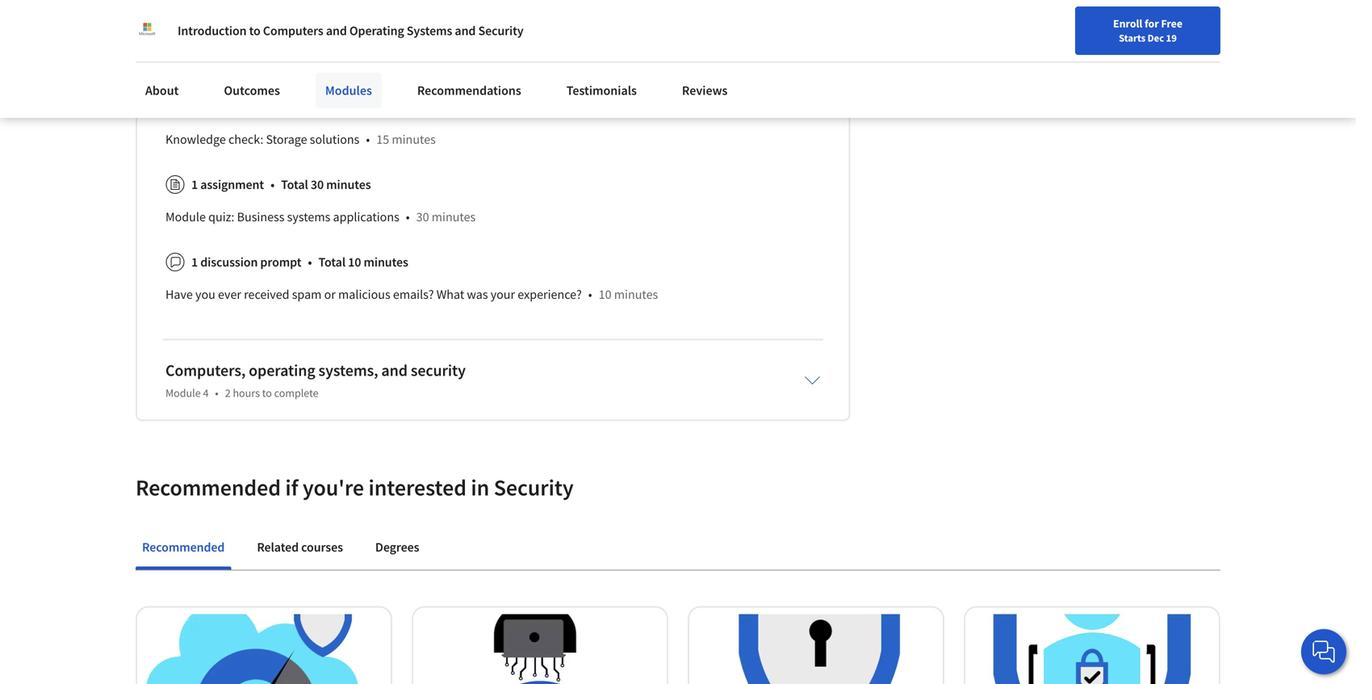 Task type: locate. For each thing, give the bounding box(es) containing it.
module left 4
[[166, 386, 201, 400]]

15 right "solutions" in the top left of the page
[[377, 131, 389, 148]]

related courses
[[257, 539, 343, 555]]

0 vertical spatial check:
[[229, 67, 264, 83]]

1 vertical spatial business
[[266, 67, 314, 83]]

0 horizontal spatial and
[[326, 23, 347, 39]]

• total 10 minutes
[[308, 254, 409, 270]]

knowledge check: email apps • 15 minutes
[[166, 99, 402, 115]]

• left the 2
[[215, 386, 219, 400]]

1 discussion prompt
[[191, 254, 302, 270]]

and inside computers, operating systems, and security module 4 • 2 hours to complete
[[382, 360, 408, 381]]

recommendation tabs tab list
[[136, 528, 1221, 570]]

1 knowledge from the top
[[166, 67, 226, 83]]

0 vertical spatial software
[[280, 35, 327, 51]]

recommended inside button
[[142, 539, 225, 555]]

knowledge
[[166, 67, 226, 83], [166, 99, 226, 115], [166, 131, 226, 148]]

software up apps
[[316, 67, 363, 83]]

computers
[[263, 23, 324, 39]]

0 vertical spatial knowledge
[[166, 67, 226, 83]]

solutions
[[310, 131, 360, 148]]

enroll
[[1114, 16, 1143, 31]]

systems
[[287, 209, 331, 225]]

computers, operating systems, and security module 4 • 2 hours to complete
[[166, 360, 466, 400]]

security
[[478, 23, 524, 39], [494, 473, 574, 502]]

ever
[[218, 286, 241, 303]]

security up recommendations
[[478, 23, 524, 39]]

15
[[380, 67, 392, 83], [342, 99, 355, 115], [377, 131, 389, 148]]

1 vertical spatial module
[[166, 386, 201, 400]]

2 vertical spatial check:
[[229, 131, 264, 148]]

storage
[[266, 131, 307, 148]]

0 vertical spatial 30
[[311, 177, 324, 193]]

quiz:
[[208, 209, 235, 225]]

1 vertical spatial total
[[319, 254, 346, 270]]

applications
[[333, 209, 400, 225]]

30 right "applications"
[[416, 209, 429, 225]]

2 vertical spatial business
[[237, 209, 285, 225]]

30 up module quiz: business systems applications • 30 minutes
[[311, 177, 324, 193]]

and left operating
[[326, 23, 347, 39]]

emails?
[[393, 286, 434, 303]]

minutes
[[359, 35, 403, 51], [395, 67, 439, 83], [358, 99, 402, 115], [392, 131, 436, 148], [326, 177, 371, 193], [432, 209, 476, 225], [364, 254, 409, 270], [614, 286, 658, 303]]

1 vertical spatial 15
[[342, 99, 355, 115]]

1 vertical spatial knowledge
[[166, 99, 226, 115]]

check: for business
[[229, 67, 264, 83]]

hours
[[233, 386, 260, 400]]

0 horizontal spatial total
[[281, 177, 308, 193]]

0 vertical spatial recommended
[[136, 473, 281, 502]]

None search field
[[230, 10, 618, 42]]

and for operating
[[326, 23, 347, 39]]

related
[[257, 539, 299, 555]]

have
[[166, 286, 193, 303]]

degrees
[[375, 539, 419, 555]]

business for review:
[[230, 35, 278, 51]]

and for security
[[382, 360, 408, 381]]

business for quiz:
[[237, 209, 285, 225]]

1 1 from the top
[[191, 177, 198, 193]]

2 1 from the top
[[191, 254, 198, 270]]

check:
[[229, 67, 264, 83], [229, 99, 264, 115], [229, 131, 264, 148]]

1 horizontal spatial total
[[319, 254, 346, 270]]

module left the quiz:
[[166, 209, 206, 225]]

check: down outcomes
[[229, 99, 264, 115]]

3 knowledge from the top
[[166, 131, 226, 148]]

software
[[280, 35, 327, 51], [316, 67, 363, 83]]

0 vertical spatial 1
[[191, 177, 198, 193]]

testimonials
[[567, 82, 637, 99]]

0 vertical spatial security
[[478, 23, 524, 39]]

knowledge up 1 assignment
[[166, 131, 226, 148]]

1 vertical spatial to
[[262, 386, 272, 400]]

• right prompt
[[308, 254, 312, 270]]

operating
[[249, 360, 316, 381]]

and right systems
[[455, 23, 476, 39]]

business down self review: business software • 10 minutes
[[266, 67, 314, 83]]

15 down modules
[[342, 99, 355, 115]]

experience?
[[518, 286, 582, 303]]

3 check: from the top
[[229, 131, 264, 148]]

apps
[[299, 99, 326, 115]]

discussion
[[200, 254, 258, 270]]

business right review:
[[230, 35, 278, 51]]

introduction
[[178, 23, 247, 39]]

• right "applications"
[[406, 209, 410, 225]]

30
[[311, 177, 324, 193], [416, 209, 429, 225]]

2 vertical spatial 15
[[377, 131, 389, 148]]

spam
[[292, 286, 322, 303]]

knowledge down review:
[[166, 67, 226, 83]]

knowledge for knowledge check: email apps
[[166, 99, 226, 115]]

• down operating
[[369, 67, 373, 83]]

security
[[411, 360, 466, 381]]

1 horizontal spatial 30
[[416, 209, 429, 225]]

interested
[[369, 473, 467, 502]]

1 assignment
[[191, 177, 264, 193]]

1 vertical spatial 30
[[416, 209, 429, 225]]

•
[[333, 35, 337, 51], [369, 67, 373, 83], [332, 99, 336, 115], [366, 131, 370, 148], [271, 177, 275, 193], [406, 209, 410, 225], [308, 254, 312, 270], [589, 286, 593, 303], [215, 386, 219, 400]]

security right the in
[[494, 473, 574, 502]]

1 horizontal spatial and
[[382, 360, 408, 381]]

• inside computers, operating systems, and security module 4 • 2 hours to complete
[[215, 386, 219, 400]]

knowledge check: storage solutions • 15 minutes
[[166, 131, 436, 148]]

1 up you in the top of the page
[[191, 254, 198, 270]]

software up knowledge check: business software • 15 minutes
[[280, 35, 327, 51]]

0 vertical spatial 15
[[380, 67, 392, 83]]

1 horizontal spatial to
[[262, 386, 272, 400]]

microsoft image
[[136, 19, 158, 42]]

and
[[326, 23, 347, 39], [455, 23, 476, 39], [382, 360, 408, 381]]

0 vertical spatial total
[[281, 177, 308, 193]]

business
[[230, 35, 278, 51], [266, 67, 314, 83], [237, 209, 285, 225]]

1 vertical spatial recommended
[[142, 539, 225, 555]]

10 right the experience?
[[599, 286, 612, 303]]

to inside computers, operating systems, and security module 4 • 2 hours to complete
[[262, 386, 272, 400]]

module
[[166, 209, 206, 225], [166, 386, 201, 400]]

you're
[[303, 473, 364, 502]]

2 vertical spatial knowledge
[[166, 131, 226, 148]]

1 vertical spatial software
[[316, 67, 363, 83]]

1 vertical spatial 10
[[348, 254, 361, 270]]

testimonials link
[[557, 73, 647, 108]]

or
[[324, 286, 336, 303]]

introduction to computers and operating systems and security
[[178, 23, 524, 39]]

check: up knowledge check: email apps • 15 minutes
[[229, 67, 264, 83]]

self review: business software • 10 minutes
[[166, 35, 403, 51]]

total
[[281, 177, 308, 193], [319, 254, 346, 270]]

2
[[225, 386, 231, 400]]

systems
[[407, 23, 453, 39]]

check: for email
[[229, 99, 264, 115]]

total up systems
[[281, 177, 308, 193]]

15 right modules
[[380, 67, 392, 83]]

total up or
[[319, 254, 346, 270]]

reviews
[[682, 82, 728, 99]]

1 module from the top
[[166, 209, 206, 225]]

1 vertical spatial 1
[[191, 254, 198, 270]]

• right "solutions" in the top left of the page
[[366, 131, 370, 148]]

0 vertical spatial to
[[249, 23, 261, 39]]

was
[[467, 286, 488, 303]]

1 check: from the top
[[229, 67, 264, 83]]

related courses button
[[251, 528, 350, 567]]

english button
[[1018, 0, 1115, 52]]

0 vertical spatial business
[[230, 35, 278, 51]]

1 vertical spatial check:
[[229, 99, 264, 115]]

check: left storage on the left
[[229, 131, 264, 148]]

1
[[191, 177, 198, 193], [191, 254, 198, 270]]

10 up modules
[[344, 35, 356, 51]]

outcomes
[[224, 82, 280, 99]]

0 vertical spatial module
[[166, 209, 206, 225]]

1 left assignment
[[191, 177, 198, 193]]

if
[[285, 473, 298, 502]]

2 module from the top
[[166, 386, 201, 400]]

• left operating
[[333, 35, 337, 51]]

to
[[249, 23, 261, 39], [262, 386, 272, 400]]

knowledge down about
[[166, 99, 226, 115]]

total for total 10 minutes
[[319, 254, 346, 270]]

review:
[[189, 35, 228, 51]]

operating
[[350, 23, 404, 39]]

english
[[1047, 18, 1086, 34]]

to right hours
[[262, 386, 272, 400]]

and left security
[[382, 360, 408, 381]]

2 check: from the top
[[229, 99, 264, 115]]

systems,
[[319, 360, 378, 381]]

recommended
[[136, 473, 281, 502], [142, 539, 225, 555]]

10 up the malicious
[[348, 254, 361, 270]]

what
[[437, 286, 465, 303]]

business right the quiz:
[[237, 209, 285, 225]]

to left computers
[[249, 23, 261, 39]]

15 for apps
[[342, 99, 355, 115]]

2 knowledge from the top
[[166, 99, 226, 115]]

10
[[344, 35, 356, 51], [348, 254, 361, 270], [599, 286, 612, 303]]

reviews link
[[673, 73, 738, 108]]



Task type: describe. For each thing, give the bounding box(es) containing it.
• total 30 minutes
[[271, 177, 371, 193]]

have you ever received spam or malicious emails? what was your experience? • 10 minutes
[[166, 286, 658, 303]]

19
[[1167, 31, 1177, 44]]

software for knowledge check: business software
[[316, 67, 363, 83]]

malicious
[[338, 286, 391, 303]]

enroll for free starts dec 19
[[1114, 16, 1183, 44]]

chat with us image
[[1312, 639, 1337, 665]]

• right assignment
[[271, 177, 275, 193]]

show notifications image
[[1139, 20, 1158, 40]]

prompt
[[260, 254, 302, 270]]

free
[[1162, 16, 1183, 31]]

modules link
[[316, 73, 382, 108]]

you
[[195, 286, 215, 303]]

hide info about module content region
[[166, 0, 821, 317]]

recommended for recommended if you're interested in security
[[136, 473, 281, 502]]

degrees button
[[369, 528, 426, 567]]

outcomes link
[[214, 73, 290, 108]]

1 vertical spatial security
[[494, 473, 574, 502]]

for
[[1145, 16, 1159, 31]]

check: for storage
[[229, 131, 264, 148]]

15 for solutions
[[377, 131, 389, 148]]

• right the experience?
[[589, 286, 593, 303]]

2 horizontal spatial and
[[455, 23, 476, 39]]

about link
[[136, 73, 188, 108]]

knowledge for knowledge check: business software
[[166, 67, 226, 83]]

4
[[203, 386, 209, 400]]

complete
[[274, 386, 319, 400]]

business for check:
[[266, 67, 314, 83]]

dec
[[1148, 31, 1165, 44]]

your
[[491, 286, 515, 303]]

15 for software
[[380, 67, 392, 83]]

1 for 1 assignment
[[191, 177, 198, 193]]

total for total 30 minutes
[[281, 177, 308, 193]]

assignment
[[200, 177, 264, 193]]

knowledge for knowledge check: storage solutions
[[166, 131, 226, 148]]

• right apps
[[332, 99, 336, 115]]

received
[[244, 286, 290, 303]]

about
[[145, 82, 179, 99]]

module quiz: business systems applications • 30 minutes
[[166, 209, 476, 225]]

0 horizontal spatial to
[[249, 23, 261, 39]]

recommended for recommended
[[142, 539, 225, 555]]

recommended if you're interested in security
[[136, 473, 574, 502]]

email
[[266, 99, 297, 115]]

knowledge check: business software • 15 minutes
[[166, 67, 439, 83]]

0 vertical spatial 10
[[344, 35, 356, 51]]

module inside computers, operating systems, and security module 4 • 2 hours to complete
[[166, 386, 201, 400]]

software for self review: business software
[[280, 35, 327, 51]]

self
[[166, 35, 186, 51]]

courses
[[301, 539, 343, 555]]

in
[[471, 473, 490, 502]]

recommendations
[[417, 82, 522, 99]]

starts
[[1119, 31, 1146, 44]]

0 horizontal spatial 30
[[311, 177, 324, 193]]

recommendations link
[[408, 73, 531, 108]]

recommended button
[[136, 528, 231, 567]]

computers,
[[166, 360, 246, 381]]

modules
[[325, 82, 372, 99]]

module inside region
[[166, 209, 206, 225]]

2 vertical spatial 10
[[599, 286, 612, 303]]

1 for 1 discussion prompt
[[191, 254, 198, 270]]



Task type: vqa. For each thing, say whether or not it's contained in the screenshot.
The Program link
no



